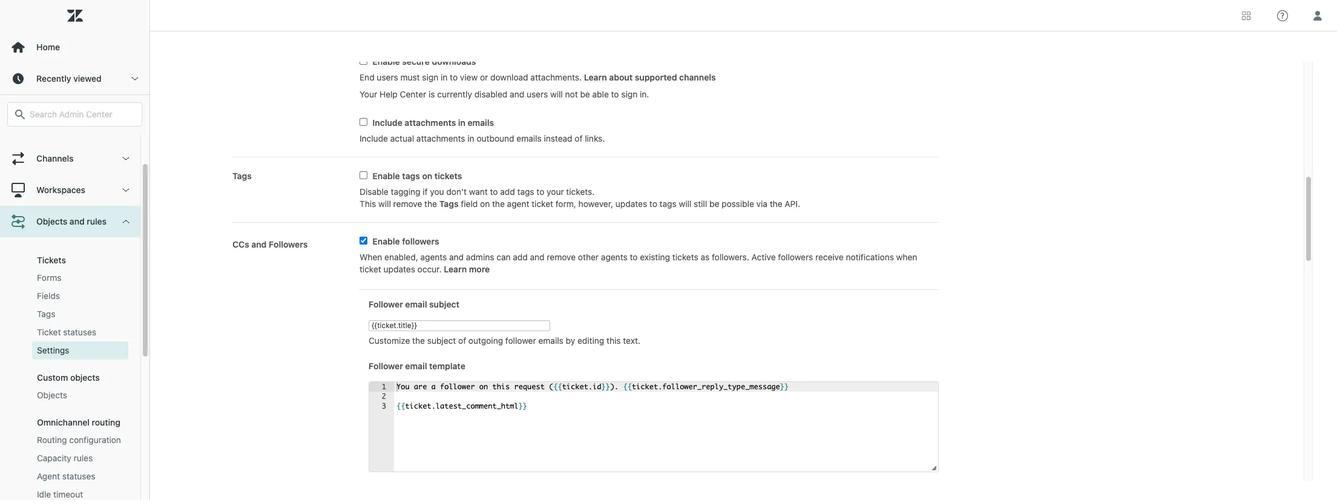 Task type: describe. For each thing, give the bounding box(es) containing it.
objects for objects and rules
[[36, 216, 67, 226]]

zendesk products image
[[1243, 11, 1251, 20]]

user menu image
[[1310, 8, 1326, 23]]

routing configuration link
[[32, 431, 128, 449]]

tree item inside "primary" element
[[0, 206, 140, 500]]

statuses for agent statuses
[[62, 471, 95, 481]]

ticket statuses
[[37, 327, 96, 337]]

capacity rules link
[[32, 449, 128, 467]]

help image
[[1278, 10, 1289, 21]]

channels button
[[0, 143, 140, 174]]

routing
[[92, 417, 120, 428]]

capacity rules element
[[37, 452, 93, 464]]

custom objects element
[[37, 372, 100, 383]]

agent
[[37, 471, 60, 481]]

settings
[[37, 345, 69, 355]]

custom objects
[[37, 372, 100, 383]]

agent statuses
[[37, 471, 95, 481]]

timeout
[[53, 489, 83, 500]]

rules inside group
[[74, 453, 93, 463]]

viewed
[[73, 73, 102, 84]]

objects and rules
[[36, 216, 107, 226]]

idle timeout
[[37, 489, 83, 500]]

objects for objects
[[37, 390, 67, 400]]

objects and rules group
[[0, 237, 140, 500]]

home button
[[0, 31, 150, 63]]

objects element
[[37, 389, 67, 401]]

omnichannel routing
[[37, 417, 120, 428]]

idle timeout link
[[32, 486, 128, 500]]

agent statuses element
[[37, 471, 95, 483]]

tickets
[[37, 255, 66, 265]]

capacity
[[37, 453, 71, 463]]

tags link
[[32, 305, 128, 323]]

rules inside dropdown button
[[87, 216, 107, 226]]

and
[[70, 216, 85, 226]]

home
[[36, 42, 60, 52]]



Task type: locate. For each thing, give the bounding box(es) containing it.
tags
[[37, 309, 55, 319]]

objects link
[[32, 386, 128, 405]]

ticket statuses link
[[32, 323, 128, 342]]

none search field inside "primary" element
[[1, 102, 148, 127]]

objects
[[70, 372, 100, 383]]

objects inside the objects and rules dropdown button
[[36, 216, 67, 226]]

settings link
[[32, 342, 128, 360]]

statuses for ticket statuses
[[63, 327, 96, 337]]

tree inside "primary" element
[[0, 111, 150, 500]]

workspaces button
[[0, 174, 140, 206]]

objects and rules button
[[0, 206, 140, 237]]

people image
[[10, 119, 26, 135]]

routing
[[37, 435, 67, 445]]

1 vertical spatial objects
[[37, 390, 67, 400]]

rules right and
[[87, 216, 107, 226]]

statuses up idle timeout link
[[62, 471, 95, 481]]

objects left and
[[36, 216, 67, 226]]

statuses down tags "link"
[[63, 327, 96, 337]]

agent statuses link
[[32, 467, 128, 486]]

recently viewed button
[[0, 63, 150, 94]]

forms element
[[37, 272, 61, 284]]

recently viewed
[[36, 73, 102, 84]]

routing configuration
[[37, 435, 121, 445]]

0 vertical spatial statuses
[[63, 327, 96, 337]]

channels
[[36, 153, 74, 164]]

routing configuration element
[[37, 434, 121, 446]]

fields link
[[32, 287, 128, 305]]

configuration
[[69, 435, 121, 445]]

idle timeout element
[[37, 489, 83, 500]]

fields element
[[37, 290, 60, 302]]

idle
[[37, 489, 51, 500]]

tree
[[0, 111, 150, 500]]

tags element
[[37, 308, 55, 320]]

1 vertical spatial rules
[[74, 453, 93, 463]]

omnichannel routing element
[[37, 417, 120, 428]]

primary element
[[0, 0, 150, 500]]

tree containing channels
[[0, 111, 150, 500]]

objects inside objects link
[[37, 390, 67, 400]]

workspaces
[[36, 185, 85, 195]]

custom
[[37, 372, 68, 383]]

Search Admin Center field
[[30, 109, 134, 120]]

tickets element
[[37, 255, 66, 265]]

fields
[[37, 291, 60, 301]]

recently
[[36, 73, 71, 84]]

rules down "routing configuration" link
[[74, 453, 93, 463]]

capacity rules
[[37, 453, 93, 463]]

omnichannel
[[37, 417, 90, 428]]

forms
[[37, 273, 61, 283]]

rules
[[87, 216, 107, 226], [74, 453, 93, 463]]

tree item
[[0, 206, 140, 500]]

1 vertical spatial statuses
[[62, 471, 95, 481]]

ticket statuses element
[[37, 326, 96, 339]]

0 vertical spatial rules
[[87, 216, 107, 226]]

objects down custom in the bottom of the page
[[37, 390, 67, 400]]

objects
[[36, 216, 67, 226], [37, 390, 67, 400]]

tree item containing objects and rules
[[0, 206, 140, 500]]

settings element
[[37, 345, 69, 357]]

statuses
[[63, 327, 96, 337], [62, 471, 95, 481]]

None search field
[[1, 102, 148, 127]]

ticket
[[37, 327, 61, 337]]

forms link
[[32, 269, 128, 287]]

0 vertical spatial objects
[[36, 216, 67, 226]]



Task type: vqa. For each thing, say whether or not it's contained in the screenshot.
the top the rules
yes



